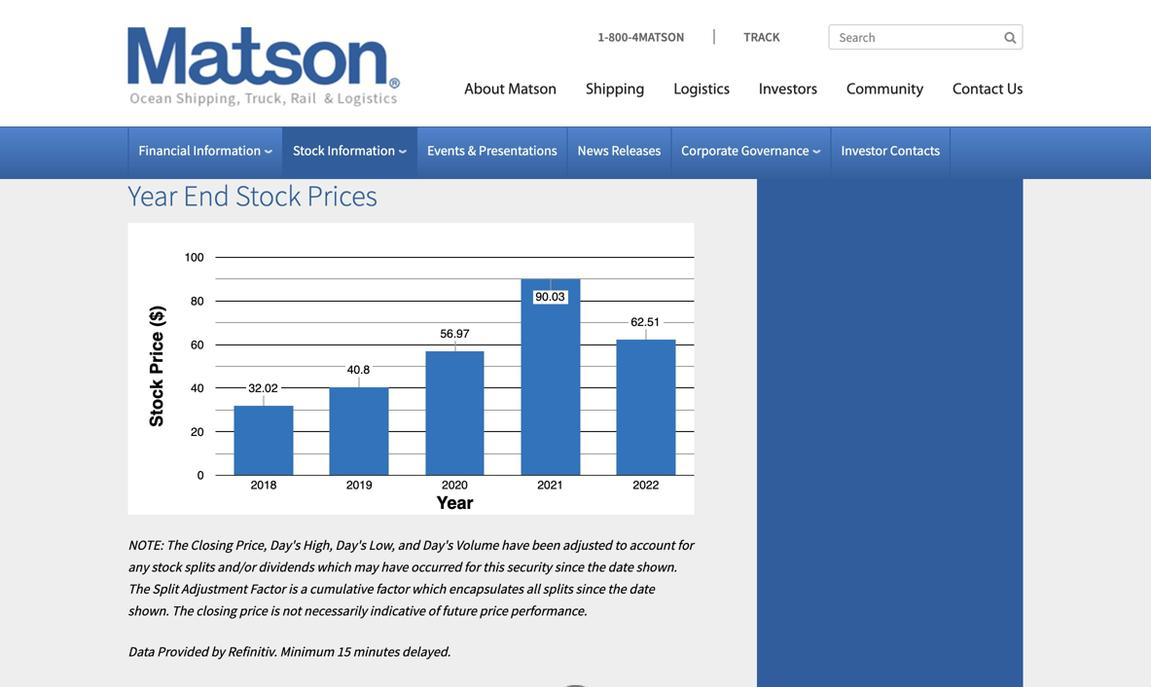 Task type: describe. For each thing, give the bounding box(es) containing it.
may
[[354, 558, 378, 576]]

encapsulates
[[449, 580, 524, 598]]

closing
[[196, 602, 237, 619]]

0 vertical spatial shown.
[[636, 558, 677, 576]]

1 vertical spatial stock
[[236, 177, 301, 214]]

financial
[[139, 142, 191, 159]]

2023 for october 2, 2023
[[149, 42, 182, 61]]

to
[[615, 537, 627, 554]]

investor contacts link
[[842, 142, 941, 159]]

information for financial information
[[193, 142, 261, 159]]

2,
[[133, 42, 146, 61]]

community
[[847, 82, 924, 98]]

presentations
[[479, 142, 558, 159]]

$87.87
[[239, 29, 285, 49]]

0 vertical spatial is
[[288, 580, 297, 598]]

1-800-4matson
[[598, 29, 685, 45]]

126,302
[[316, 79, 366, 98]]

not
[[282, 602, 301, 619]]

1 horizontal spatial have
[[502, 537, 529, 554]]

1 horizontal spatial for
[[678, 537, 694, 554]]

investors
[[759, 82, 818, 98]]

october inside august september october
[[139, 61, 181, 77]]

logistics link
[[660, 73, 745, 112]]

0 vertical spatial date
[[608, 558, 634, 576]]

15
[[337, 643, 350, 661]]

0 vertical spatial the
[[166, 537, 188, 554]]

0 vertical spatial stock
[[293, 142, 325, 159]]

corporate
[[682, 142, 739, 159]]

delayed.
[[402, 643, 451, 661]]

1:1
[[427, 129, 447, 148]]

shipping link
[[572, 73, 660, 112]]

year
[[128, 177, 177, 214]]

$87.03
[[485, 79, 528, 98]]

2 vertical spatial the
[[172, 602, 193, 619]]

october for 2,
[[133, 17, 188, 36]]

closing
[[190, 537, 232, 554]]

by
[[211, 643, 225, 661]]

security
[[507, 558, 552, 576]]

0 horizontal spatial shown.
[[128, 602, 169, 619]]

october 2, 2023
[[133, 17, 188, 61]]

1 vertical spatial the
[[128, 580, 150, 598]]

search image
[[1005, 31, 1017, 44]]

$86.35
[[647, 79, 689, 98]]

this
[[483, 558, 504, 576]]

shipping
[[586, 82, 645, 98]]

account
[[629, 537, 675, 554]]

$88.62
[[563, 29, 609, 49]]

Search search field
[[829, 24, 1024, 50]]

track link
[[714, 29, 780, 45]]

$86.57
[[644, 29, 689, 49]]

september
[[139, 37, 197, 53]]

news
[[578, 142, 609, 159]]

note: the closing price, day's high, day's low, and day's volume have been     adjusted to account for any stock splits and/or dividends which may have     occurred for this security since the date shown. the split adjustment factor is a     cumulative factor which encapsulates all splits since the date shown.     the closing price is not necessarily indicative of future price     performance.
[[128, 537, 694, 619]]

and
[[398, 537, 420, 554]]

august
[[139, 13, 175, 29]]

governance
[[742, 142, 810, 159]]

releases
[[612, 142, 661, 159]]

contact us
[[953, 82, 1024, 98]]

logistics
[[674, 82, 730, 98]]

cumulative
[[310, 580, 373, 598]]

top menu navigation
[[421, 73, 1024, 112]]

year end stock prices
[[128, 177, 378, 214]]

note:
[[128, 537, 163, 554]]

high,
[[303, 537, 333, 554]]

$90.65
[[566, 129, 609, 148]]

matson image
[[128, 27, 401, 107]]

prices
[[307, 177, 378, 214]]

adjusted
[[563, 537, 612, 554]]

news releases link
[[578, 142, 661, 159]]

1-
[[598, 29, 609, 45]]

0 horizontal spatial which
[[317, 558, 351, 576]]

necessarily
[[304, 602, 367, 619]]

$88.91
[[242, 129, 285, 148]]

track
[[744, 29, 780, 45]]

2023 for october 4, 2023
[[133, 141, 164, 161]]

provided
[[157, 643, 208, 661]]

volume
[[456, 537, 499, 554]]

matson
[[508, 82, 557, 98]]

$87.07
[[242, 79, 285, 98]]

$88.26
[[647, 129, 689, 148]]

minutes
[[353, 643, 400, 661]]

events & presentations
[[427, 142, 558, 159]]

stock
[[151, 558, 182, 576]]



Task type: vqa. For each thing, say whether or not it's contained in the screenshot.
top the is
yes



Task type: locate. For each thing, give the bounding box(es) containing it.
year end stock prices bar chart image
[[128, 223, 695, 515]]

1 horizontal spatial which
[[412, 580, 446, 598]]

2023 inside october 2, 2023
[[149, 42, 182, 61]]

which up of
[[412, 580, 446, 598]]

2023 inside october 3, 2023
[[133, 91, 164, 111]]

corporate governance
[[682, 142, 810, 159]]

800-
[[609, 29, 632, 45]]

the up 'stock'
[[166, 537, 188, 554]]

have up security
[[502, 537, 529, 554]]

have up factor
[[381, 558, 408, 576]]

stock information link
[[293, 142, 407, 159]]

occurred
[[411, 558, 462, 576]]

stock right $88.91
[[293, 142, 325, 159]]

price down encapsulates
[[480, 602, 508, 619]]

0 horizontal spatial the
[[587, 558, 606, 576]]

the
[[587, 558, 606, 576], [608, 580, 627, 598]]

corporate governance link
[[682, 142, 821, 159]]

1-800-4matson link
[[598, 29, 714, 45]]

206,223
[[312, 29, 366, 49]]

information
[[193, 142, 261, 159], [328, 142, 395, 159]]

refinitiv.
[[228, 643, 277, 661]]

0 horizontal spatial have
[[381, 558, 408, 576]]

of
[[428, 602, 439, 619]]

day's up 'occurred'
[[422, 537, 453, 554]]

day's up 'may'
[[336, 537, 366, 554]]

1 information from the left
[[193, 142, 261, 159]]

1 vertical spatial splits
[[543, 580, 573, 598]]

for left this
[[464, 558, 480, 576]]

1 horizontal spatial the
[[608, 580, 627, 598]]

1 horizontal spatial shown.
[[636, 558, 677, 576]]

0 vertical spatial since
[[555, 558, 584, 576]]

1 horizontal spatial information
[[328, 142, 395, 159]]

1 vertical spatial since
[[576, 580, 605, 598]]

0 vertical spatial 2023
[[149, 42, 182, 61]]

$88.29
[[485, 129, 528, 148]]

2 vertical spatial 2023
[[133, 141, 164, 161]]

information for stock information
[[328, 142, 395, 159]]

2 horizontal spatial day's
[[422, 537, 453, 554]]

splits
[[184, 558, 215, 576], [543, 580, 573, 598]]

data provided by refinitiv. minimum 15 minutes delayed.
[[128, 643, 451, 661]]

october for 4,
[[133, 116, 185, 136]]

factor
[[376, 580, 409, 598]]

october
[[133, 17, 188, 36], [139, 61, 181, 77], [133, 66, 185, 86], [133, 116, 185, 136]]

end
[[183, 177, 230, 214]]

investor
[[842, 142, 888, 159]]

the down adjusted
[[587, 558, 606, 576]]

august september october
[[139, 13, 197, 77]]

1 vertical spatial for
[[464, 558, 480, 576]]

october inside october 4, 2023
[[133, 116, 185, 136]]

price,
[[235, 537, 267, 554]]

price down factor
[[239, 602, 268, 619]]

minimum
[[280, 643, 334, 661]]

october 4, 2023
[[133, 116, 200, 161]]

0 vertical spatial splits
[[184, 558, 215, 576]]

1 price from the left
[[239, 602, 268, 619]]

for
[[678, 537, 694, 554], [464, 558, 480, 576]]

contacts
[[891, 142, 941, 159]]

low,
[[369, 537, 395, 554]]

1 horizontal spatial day's
[[336, 537, 366, 554]]

which up cumulative
[[317, 558, 351, 576]]

us
[[1008, 82, 1024, 98]]

$87.97
[[566, 79, 609, 98]]

shown. down account
[[636, 558, 677, 576]]

1 vertical spatial is
[[270, 602, 279, 619]]

1 horizontal spatial splits
[[543, 580, 573, 598]]

october up the september
[[133, 17, 188, 36]]

shown.
[[636, 558, 677, 576], [128, 602, 169, 619]]

october down the september
[[139, 61, 181, 77]]

the down the split
[[172, 602, 193, 619]]

2023 up year
[[133, 141, 164, 161]]

0 horizontal spatial for
[[464, 558, 480, 576]]

&
[[468, 142, 476, 159]]

0 vertical spatial which
[[317, 558, 351, 576]]

2023 up october 4, 2023
[[133, 91, 164, 111]]

news releases
[[578, 142, 661, 159]]

since
[[555, 558, 584, 576], [576, 580, 605, 598]]

0 vertical spatial the
[[587, 558, 606, 576]]

0 horizontal spatial day's
[[270, 537, 300, 554]]

data
[[128, 643, 154, 661]]

3,
[[189, 66, 200, 86]]

about matson link
[[450, 73, 572, 112]]

2023 right 2,
[[149, 42, 182, 61]]

price
[[239, 602, 268, 619], [480, 602, 508, 619]]

229,958
[[316, 129, 366, 148]]

factor
[[250, 580, 286, 598]]

community link
[[833, 73, 939, 112]]

financial information link
[[139, 142, 273, 159]]

1 vertical spatial have
[[381, 558, 408, 576]]

date down account
[[629, 580, 655, 598]]

performance.
[[511, 602, 587, 619]]

dividends
[[258, 558, 314, 576]]

date
[[608, 558, 634, 576], [629, 580, 655, 598]]

the down any
[[128, 580, 150, 598]]

contact
[[953, 82, 1004, 98]]

is left a
[[288, 580, 297, 598]]

events & presentations link
[[427, 142, 558, 159]]

which
[[317, 558, 351, 576], [412, 580, 446, 598]]

1 vertical spatial shown.
[[128, 602, 169, 619]]

information up prices
[[328, 142, 395, 159]]

any
[[128, 558, 149, 576]]

1 vertical spatial date
[[629, 580, 655, 598]]

1 horizontal spatial price
[[480, 602, 508, 619]]

0 horizontal spatial is
[[270, 602, 279, 619]]

october down 2,
[[133, 66, 185, 86]]

1 day's from the left
[[270, 537, 300, 554]]

is
[[288, 580, 297, 598], [270, 602, 279, 619]]

have
[[502, 537, 529, 554], [381, 558, 408, 576]]

stock information
[[293, 142, 395, 159]]

1 vertical spatial 2023
[[133, 91, 164, 111]]

a
[[300, 580, 307, 598]]

2 information from the left
[[328, 142, 395, 159]]

stock down $88.91
[[236, 177, 301, 214]]

october 3, 2023
[[133, 66, 200, 111]]

investor contacts
[[842, 142, 941, 159]]

1 vertical spatial the
[[608, 580, 627, 598]]

2 price from the left
[[480, 602, 508, 619]]

is left not at left bottom
[[270, 602, 279, 619]]

information down 4, at the top left
[[193, 142, 261, 159]]

future
[[442, 602, 477, 619]]

0 vertical spatial have
[[502, 537, 529, 554]]

date down to
[[608, 558, 634, 576]]

4,
[[189, 116, 200, 136]]

the down to
[[608, 580, 627, 598]]

2 day's from the left
[[336, 537, 366, 554]]

None search field
[[829, 24, 1024, 50]]

0 vertical spatial for
[[678, 537, 694, 554]]

october up "financial"
[[133, 116, 185, 136]]

been
[[532, 537, 560, 554]]

shown. down the split
[[128, 602, 169, 619]]

the
[[166, 537, 188, 554], [128, 580, 150, 598], [172, 602, 193, 619]]

split
[[152, 580, 179, 598]]

contact us link
[[939, 73, 1024, 112]]

splits up performance.
[[543, 580, 573, 598]]

adjustment
[[181, 580, 247, 598]]

indicative
[[370, 602, 425, 619]]

0 horizontal spatial price
[[239, 602, 268, 619]]

2023 for october 3, 2023
[[133, 91, 164, 111]]

about
[[464, 82, 505, 98]]

october for 3,
[[133, 66, 185, 86]]

1 horizontal spatial is
[[288, 580, 297, 598]]

2023 inside october 4, 2023
[[133, 141, 164, 161]]

day's up dividends
[[270, 537, 300, 554]]

for right account
[[678, 537, 694, 554]]

0 horizontal spatial information
[[193, 142, 261, 159]]

splits down closing
[[184, 558, 215, 576]]

1 vertical spatial which
[[412, 580, 446, 598]]

4matson
[[632, 29, 685, 45]]

october inside october 3, 2023
[[133, 66, 185, 86]]

3 day's from the left
[[422, 537, 453, 554]]

0 horizontal spatial splits
[[184, 558, 215, 576]]



